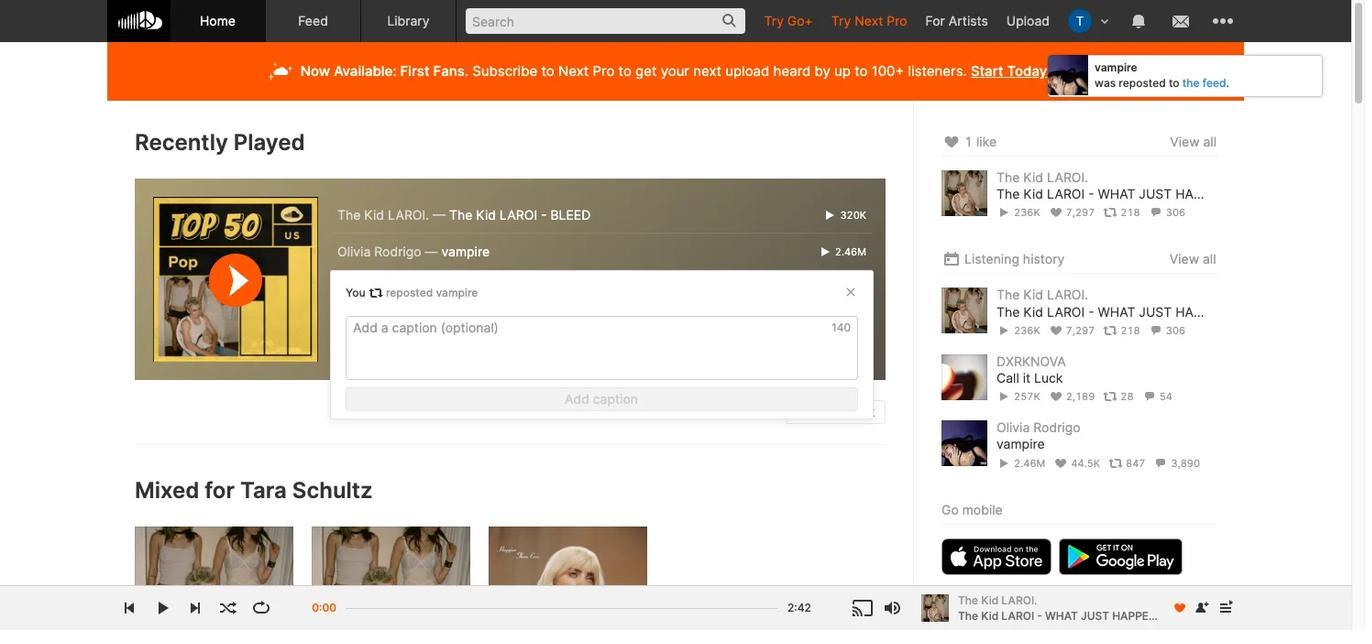 Task type: vqa. For each thing, say whether or not it's contained in the screenshot.


Task type: describe. For each thing, give the bounding box(es) containing it.
320k
[[838, 209, 867, 222]]

2.46m inside track stats element
[[1014, 457, 1046, 470]]

vampire down the kid laroi.       — the kid laroi - bleed
[[441, 244, 490, 259]]

cookie for manager
[[1115, 600, 1152, 614]]

now
[[301, 62, 330, 80]]

call it luck link
[[997, 370, 1063, 387]]

44.5k link
[[1054, 457, 1100, 470]]

2,189
[[1066, 391, 1095, 404]]

the feed link
[[1183, 76, 1227, 90]]

listening
[[965, 252, 1020, 267]]

0 horizontal spatial pro
[[593, 62, 615, 80]]

artist
[[991, 616, 1020, 629]]

listening history
[[965, 252, 1065, 267]]

track stats element for 2nd 7,297 'link' from the bottom's the kid laroi - what just happened element
[[997, 203, 1217, 223]]

rodrigo for —
[[374, 244, 421, 259]]

dxrknova       — call it luck
[[337, 280, 493, 296]]

the
[[1183, 76, 1200, 90]]

0 horizontal spatial 2.46m
[[832, 245, 867, 258]]

to right up
[[855, 62, 868, 80]]

cookie policy
[[1032, 600, 1103, 614]]

go to playlist link
[[786, 401, 886, 425]]

feed link
[[266, 0, 361, 42]]

285k
[[838, 355, 867, 368]]

for
[[926, 13, 945, 28]]

artists
[[949, 13, 988, 28]]

for artists
[[926, 13, 988, 28]]

0 horizontal spatial call
[[427, 280, 450, 296]]

your super mix element
[[135, 528, 293, 631]]

all for 1 like
[[1203, 134, 1217, 149]]

recently
[[135, 129, 228, 156]]

mixed
[[135, 478, 199, 504]]

remaining letters progress bar
[[832, 319, 851, 337]]

view for like
[[1170, 134, 1200, 149]]

daily mix 2 element
[[489, 528, 647, 631]]

artist resources
[[991, 616, 1078, 629]]

— right mc4d
[[379, 354, 392, 369]]

add
[[565, 392, 589, 407]]

dxrknova for call
[[997, 354, 1066, 369]]

charts
[[1124, 616, 1160, 629]]

cookie manager link
[[1115, 600, 1201, 614]]

236k up 285k
[[838, 319, 867, 332]]

start
[[971, 62, 1004, 80]]

olivia rodrigo       — vampire
[[337, 244, 490, 259]]

today
[[1007, 62, 1047, 80]]

218 link for 2nd 7,297 'link' from the bottom
[[1103, 207, 1140, 219]]

1 vertical spatial reposted
[[386, 286, 433, 300]]

like image
[[942, 131, 961, 153]]

cookie for policy
[[1032, 600, 1069, 614]]

tara schultz's avatar element
[[1068, 9, 1092, 33]]

try next pro link
[[822, 0, 917, 41]]

caption text text field
[[346, 316, 858, 381]]

— up dxrknova       — call it luck
[[425, 244, 438, 259]]

0 vertical spatial next
[[855, 13, 883, 28]]

rodrigo for vampire
[[1034, 420, 1081, 436]]

next
[[693, 62, 722, 80]]

bleed
[[551, 207, 591, 223]]

dxrknova call it luck
[[997, 354, 1066, 386]]

go+
[[788, 13, 813, 28]]

vampire inside olivia rodrigo vampire
[[997, 437, 1045, 452]]

1 like
[[965, 134, 997, 149]]

subscribe
[[472, 62, 538, 80]]

caption
[[593, 392, 638, 407]]

- for the kid laroi - what just happened link corresponding to second 7,297 'link' from the top
[[1089, 304, 1094, 320]]

feed
[[298, 13, 328, 28]]

you
[[346, 286, 365, 300]]

mc4d       —
[[337, 354, 396, 369]]

the kid laroi - what just happened element for 2nd 7,297 'link' from the bottom
[[942, 171, 988, 216]]

go for go to playlist
[[796, 405, 813, 420]]

home link
[[171, 0, 266, 42]]

to left get
[[619, 62, 632, 80]]

available:
[[334, 62, 397, 80]]

Search search field
[[466, 8, 746, 34]]

0 vertical spatial luck
[[465, 280, 493, 296]]

2 vertical spatial the kid laroi. the kid laroi - what just happened
[[958, 594, 1172, 623]]

next up image
[[1215, 598, 1237, 620]]

dxrknova link
[[997, 354, 1066, 369]]

236k for 2nd 7,297 'link' from the bottom's the kid laroi - what just happened element
[[1014, 207, 1040, 219]]

the kid laroi - what just happened link for second 7,297 'link' from the top
[[997, 304, 1244, 321]]

2 vertical spatial the kid laroi. link
[[958, 593, 1163, 609]]

1
[[965, 134, 973, 149]]

recently played
[[135, 129, 305, 156]]

imprint link
[[942, 616, 979, 629]]

218 for 218 link for 2nd 7,297 'link' from the bottom
[[1121, 207, 1140, 219]]

playlist
[[832, 405, 875, 420]]

54
[[1160, 391, 1173, 404]]

blog link
[[1089, 616, 1113, 629]]

privacy link
[[982, 600, 1021, 614]]

home
[[200, 13, 236, 28]]

— up olivia rodrigo       — vampire on the top left
[[433, 207, 446, 223]]

start today link
[[971, 62, 1047, 80]]

0 vertical spatial pro
[[887, 13, 907, 28]]

like
[[977, 134, 997, 149]]

view all for 1 like
[[1170, 134, 1217, 149]]

up
[[835, 62, 851, 80]]

for
[[205, 478, 235, 504]]

the kid laroi. the kid laroi - what just happened for second 7,297 'link' from the top
[[997, 287, 1244, 320]]

luck inside dxrknova call it luck
[[1034, 370, 1063, 386]]

reposted inside vampire was reposted to the feed .
[[1119, 76, 1166, 90]]

olivia rodrigo link
[[997, 420, 1081, 436]]

your
[[661, 62, 690, 80]]

track stats element for second 7,297 'link' from the top the kid laroi - what just happened element
[[997, 321, 1217, 341]]

all for listening history
[[1203, 252, 1217, 267]]

- for the kid laroi - what just happened link for 2nd 7,297 'link' from the bottom
[[1089, 186, 1094, 202]]

3,890 link
[[1154, 457, 1200, 470]]

manager
[[1155, 600, 1201, 614]]

listeners.
[[908, 62, 967, 80]]

legal link
[[942, 600, 970, 614]]

vampire was reposted to the feed .
[[1095, 61, 1230, 90]]

charts link
[[1124, 616, 1160, 629]]

2 vertical spatial the kid laroi - what just happened link
[[958, 608, 1172, 625]]

vampire down olivia rodrigo       — vampire on the top left
[[436, 286, 478, 300]]

847
[[1126, 457, 1146, 470]]

100+
[[872, 62, 904, 80]]

the kid laroi.       — the kid laroi - bleed
[[337, 207, 591, 223]]

imprint
[[942, 616, 979, 629]]

library link
[[361, 0, 457, 42]]

calendar image
[[942, 249, 961, 271]]

track stats element for the call it luck element
[[997, 387, 1217, 407]]

the kid laroi.       — the kid laroi - what just happened
[[337, 317, 697, 333]]

the kid laroi. link for second 7,297 'link' from the top
[[997, 287, 1088, 303]]

view all for listening history
[[1170, 252, 1217, 267]]

try next pro
[[832, 13, 907, 28]]

laroi. up olivia rodrigo       — vampire on the top left
[[388, 207, 429, 223]]



Task type: locate. For each thing, give the bounding box(es) containing it.
1 vertical spatial the kid laroi - what just happened element
[[942, 288, 988, 334]]

luck
[[465, 280, 493, 296], [1034, 370, 1063, 386]]

the kid laroi - what just happened element down 1
[[942, 171, 988, 216]]

for artists link
[[917, 0, 997, 41]]

1 218 from the top
[[1121, 207, 1140, 219]]

1 306 from the top
[[1166, 207, 1186, 219]]

1 vertical spatial view
[[1170, 252, 1200, 267]]

28
[[1121, 391, 1134, 404]]

to left playlist at right
[[816, 405, 829, 420]]

the kid laroi - what just happened element
[[942, 171, 988, 216], [942, 288, 988, 334], [922, 595, 949, 623]]

1 view all from the top
[[1170, 134, 1217, 149]]

resources
[[1023, 616, 1078, 629]]

1 horizontal spatial 257k
[[1014, 391, 1040, 404]]

1 horizontal spatial call
[[997, 370, 1019, 386]]

0 horizontal spatial go
[[796, 405, 813, 420]]

7,297 for second 7,297 'link' from the top
[[1066, 324, 1095, 337]]

happened
[[1176, 186, 1244, 202], [1176, 304, 1244, 320], [628, 317, 697, 333], [1112, 609, 1172, 623]]

1 horizontal spatial rodrigo
[[1034, 420, 1081, 436]]

0 horizontal spatial cookie
[[1032, 600, 1069, 614]]

the kid laroi - what just happened element down calendar image at the top right
[[942, 288, 988, 334]]

3 track stats element from the top
[[997, 387, 1217, 407]]

reposted
[[1119, 76, 1166, 90], [386, 286, 433, 300]]

go
[[796, 405, 813, 420], [942, 502, 959, 518]]

0 vertical spatial 257k
[[838, 282, 867, 295]]

0 horizontal spatial try
[[764, 13, 784, 28]]

257k
[[838, 282, 867, 295], [1014, 391, 1040, 404]]

2 7,297 from the top
[[1066, 324, 1095, 337]]

cookie up resources
[[1032, 600, 1069, 614]]

fans.
[[433, 62, 469, 80]]

go to playlist
[[796, 405, 875, 420]]

the kid laroi - what just happened element for second 7,297 'link' from the top
[[942, 288, 988, 334]]

view for history
[[1170, 252, 1200, 267]]

7,297 for 2nd 7,297 'link' from the bottom
[[1066, 207, 1095, 219]]

next
[[855, 13, 883, 28], [558, 62, 589, 80]]

try go+
[[764, 13, 813, 28]]

the kid laroi. link up resources
[[958, 593, 1163, 609]]

0 vertical spatial it
[[453, 280, 461, 296]]

0 vertical spatial view
[[1170, 134, 1200, 149]]

— down reposted vampire
[[433, 317, 446, 333]]

0 vertical spatial 7,297
[[1066, 207, 1095, 219]]

legal
[[942, 600, 970, 614]]

1 vertical spatial call
[[997, 370, 1019, 386]]

2 all from the top
[[1203, 252, 1217, 267]]

1 vertical spatial dxrknova
[[997, 354, 1066, 369]]

next down search search field on the top of page
[[558, 62, 589, 80]]

.
[[1227, 76, 1230, 90]]

1 vertical spatial 218
[[1121, 324, 1140, 337]]

luck down dxrknova link
[[1034, 370, 1063, 386]]

mobile
[[963, 502, 1003, 518]]

1 vertical spatial 218 link
[[1103, 324, 1140, 337]]

0 vertical spatial the kid laroi - what just happened link
[[997, 186, 1244, 203]]

1 horizontal spatial 2.46m
[[1014, 457, 1046, 470]]

1 218 link from the top
[[1103, 207, 1140, 219]]

cookie up charts
[[1115, 600, 1152, 614]]

reposted right was
[[1119, 76, 1166, 90]]

1 306 link from the top
[[1149, 207, 1186, 219]]

dxrknova down olivia rodrigo       — vampire on the top left
[[337, 280, 407, 296]]

by
[[815, 62, 831, 80]]

the
[[997, 170, 1020, 185], [997, 186, 1020, 202], [337, 207, 361, 223], [449, 207, 473, 223], [997, 287, 1020, 303], [997, 304, 1020, 320], [337, 317, 361, 333], [449, 317, 473, 333], [958, 594, 978, 607], [958, 609, 978, 623]]

the kid laroi. link for 2nd 7,297 'link' from the bottom
[[997, 170, 1088, 185]]

0 vertical spatial the kid laroi. the kid laroi - what just happened
[[997, 170, 1244, 202]]

1 vertical spatial 7,297 link
[[1049, 324, 1095, 337]]

reposted down olivia rodrigo       — vampire on the top left
[[386, 286, 433, 300]]

call down olivia rodrigo       — vampire on the top left
[[427, 280, 450, 296]]

2.46m down 320k
[[832, 245, 867, 258]]

first
[[400, 62, 430, 80]]

to left the the
[[1169, 76, 1180, 90]]

vampire link
[[997, 437, 1045, 453]]

pro left for
[[887, 13, 907, 28]]

dxrknova
[[337, 280, 407, 296], [997, 354, 1066, 369]]

2 view from the top
[[1170, 252, 1200, 267]]

laroi. up the history
[[1047, 170, 1088, 185]]

policy
[[1072, 600, 1103, 614]]

306 link for 218 link associated with second 7,297 'link' from the top
[[1149, 324, 1186, 337]]

2 218 from the top
[[1121, 324, 1140, 337]]

2 cookie from the left
[[1115, 600, 1152, 614]]

the kid laroi - what just happened element left privacy
[[922, 595, 949, 623]]

track stats element for vampire element
[[997, 453, 1217, 474]]

0 vertical spatial the kid laroi. link
[[997, 170, 1088, 185]]

pop element
[[153, 197, 318, 362]]

upload link
[[997, 0, 1059, 41]]

306 for track stats element associated with second 7,297 'link' from the top the kid laroi - what just happened element
[[1166, 324, 1186, 337]]

upload
[[1007, 13, 1050, 28]]

add caption button
[[346, 388, 858, 412]]

1 horizontal spatial dxrknova
[[997, 354, 1066, 369]]

2 7,297 link from the top
[[1049, 324, 1095, 337]]

0 vertical spatial dxrknova
[[337, 280, 407, 296]]

mixed for tara schultz
[[135, 478, 373, 504]]

140
[[832, 321, 851, 335]]

rodrigo inside olivia rodrigo vampire
[[1034, 420, 1081, 436]]

olivia inside olivia rodrigo vampire
[[997, 420, 1030, 436]]

7,297 link
[[1049, 207, 1095, 219], [1049, 324, 1095, 337]]

olivia up vampire link
[[997, 420, 1030, 436]]

progress bar
[[346, 600, 778, 630]]

0:00
[[312, 602, 337, 615]]

1 vertical spatial view all
[[1170, 252, 1217, 267]]

2,189 link
[[1049, 391, 1095, 404]]

0 vertical spatial go
[[796, 405, 813, 420]]

4 track stats element from the top
[[997, 453, 1217, 474]]

0 horizontal spatial rodrigo
[[374, 244, 421, 259]]

1 horizontal spatial try
[[832, 13, 851, 28]]

try
[[764, 13, 784, 28], [832, 13, 851, 28]]

0 horizontal spatial next
[[558, 62, 589, 80]]

7,297 link up dxrknova link
[[1049, 324, 1095, 337]]

it down dxrknova link
[[1023, 370, 1031, 386]]

1 horizontal spatial it
[[1023, 370, 1031, 386]]

cookie manager imprint
[[942, 600, 1201, 629]]

1 track stats element from the top
[[997, 203, 1217, 223]]

try go+ link
[[755, 0, 822, 41]]

go left the mobile
[[942, 502, 959, 518]]

218 link
[[1103, 207, 1140, 219], [1103, 324, 1140, 337]]

1 vertical spatial 7,297
[[1066, 324, 1095, 337]]

0 vertical spatial all
[[1203, 134, 1217, 149]]

2 306 from the top
[[1166, 324, 1186, 337]]

0 vertical spatial 2.46m
[[832, 245, 867, 258]]

it down olivia rodrigo       — vampire on the top left
[[453, 280, 461, 296]]

0 horizontal spatial olivia
[[337, 244, 371, 259]]

— down olivia rodrigo       — vampire on the top left
[[410, 280, 423, 296]]

1 vertical spatial olivia
[[997, 420, 1030, 436]]

2.46m down vampire link
[[1014, 457, 1046, 470]]

laroi.
[[1047, 170, 1088, 185], [388, 207, 429, 223], [1047, 287, 1088, 303], [388, 317, 429, 333], [1002, 594, 1038, 607]]

feed
[[1203, 76, 1227, 90]]

1 vertical spatial 2.46m
[[1014, 457, 1046, 470]]

reposted vampire
[[383, 286, 478, 300]]

0 vertical spatial the kid laroi - what just happened element
[[942, 171, 988, 216]]

track stats element
[[997, 203, 1217, 223], [997, 321, 1217, 341], [997, 387, 1217, 407], [997, 453, 1217, 474]]

rodrigo down 2,189 link
[[1034, 420, 1081, 436]]

vampire inside vampire was reposted to the feed .
[[1095, 61, 1138, 74]]

0 vertical spatial 7,297 link
[[1049, 207, 1095, 219]]

pro left get
[[593, 62, 615, 80]]

laroi
[[1047, 186, 1085, 202], [500, 207, 537, 223], [1047, 304, 1085, 320], [500, 317, 537, 333], [1002, 609, 1034, 623]]

mc4d
[[337, 354, 376, 369]]

the kid laroi. link down the history
[[997, 287, 1088, 303]]

1 vertical spatial it
[[1023, 370, 1031, 386]]

call inside dxrknova call it luck
[[997, 370, 1019, 386]]

1 horizontal spatial go
[[942, 502, 959, 518]]

2.46m
[[832, 245, 867, 258], [1014, 457, 1046, 470]]

306
[[1166, 207, 1186, 219], [1166, 324, 1186, 337]]

2 try from the left
[[832, 13, 851, 28]]

go for go mobile
[[942, 502, 959, 518]]

2 view all from the top
[[1170, 252, 1217, 267]]

rodrigo up dxrknova       — call it luck
[[374, 244, 421, 259]]

-
[[1089, 186, 1094, 202], [541, 207, 547, 223], [1089, 304, 1094, 320], [541, 317, 547, 333], [1037, 609, 1042, 623]]

olivia for olivia rodrigo       — vampire
[[337, 244, 371, 259]]

1 cookie from the left
[[1032, 600, 1069, 614]]

1 vertical spatial all
[[1203, 252, 1217, 267]]

vampire element
[[942, 421, 988, 467]]

vampire
[[1095, 61, 1138, 74], [441, 244, 490, 259], [436, 286, 478, 300], [997, 437, 1045, 452]]

257k up the 140 on the bottom right of page
[[838, 282, 867, 295]]

olivia rodrigo vampire
[[997, 420, 1081, 452]]

dxrknova up call it luck link
[[997, 354, 1066, 369]]

laroi. up artist resources link on the right of the page
[[1002, 594, 1038, 607]]

0 vertical spatial 218 link
[[1103, 207, 1140, 219]]

0 horizontal spatial dxrknova
[[337, 280, 407, 296]]

luck up the kid laroi.       — the kid laroi - what just happened
[[465, 280, 493, 296]]

0 vertical spatial 218
[[1121, 207, 1140, 219]]

306 link
[[1149, 207, 1186, 219], [1149, 324, 1186, 337]]

tara
[[240, 478, 287, 504]]

what
[[1098, 186, 1136, 202], [1098, 304, 1136, 320], [551, 317, 588, 333], [1045, 609, 1078, 623]]

1 vertical spatial the kid laroi - what just happened link
[[997, 304, 1244, 321]]

218 for 218 link associated with second 7,297 'link' from the top
[[1121, 324, 1140, 337]]

2:42
[[788, 602, 811, 615]]

cookie inside "cookie manager imprint"
[[1115, 600, 1152, 614]]

heard
[[774, 62, 811, 80]]

library
[[387, 13, 430, 28]]

1 horizontal spatial pro
[[887, 13, 907, 28]]

to inside go to playlist link
[[816, 405, 829, 420]]

0 horizontal spatial luck
[[465, 280, 493, 296]]

laroi. down dxrknova       — call it luck
[[388, 317, 429, 333]]

2 218 link from the top
[[1103, 324, 1140, 337]]

try for try go+
[[764, 13, 784, 28]]

view all
[[1170, 134, 1217, 149], [1170, 252, 1217, 267]]

- for bottom the kid laroi - what just happened link
[[1037, 609, 1042, 623]]

0 vertical spatial reposted
[[1119, 76, 1166, 90]]

all
[[1203, 134, 1217, 149], [1203, 252, 1217, 267]]

track stats element containing 2.46m
[[997, 453, 1217, 474]]

1 all from the top
[[1203, 134, 1217, 149]]

0 vertical spatial 306 link
[[1149, 207, 1186, 219]]

0 vertical spatial call
[[427, 280, 450, 296]]

olivia up you
[[337, 244, 371, 259]]

privacy
[[982, 600, 1021, 614]]

view
[[1170, 134, 1200, 149], [1170, 252, 1200, 267]]

daily mix 1 element
[[312, 528, 470, 631]]

218 link for second 7,297 'link' from the top
[[1103, 324, 1140, 337]]

1 try from the left
[[764, 13, 784, 28]]

now available: first fans. subscribe to next pro to get your next upload heard by up to 100+ listeners. start today
[[301, 62, 1047, 80]]

the kid laroi. link down like
[[997, 170, 1088, 185]]

1 vertical spatial 257k
[[1014, 391, 1040, 404]]

1 vertical spatial 306 link
[[1149, 324, 1186, 337]]

it
[[453, 280, 461, 296], [1023, 370, 1031, 386]]

olivia for olivia rodrigo vampire
[[997, 420, 1030, 436]]

get
[[636, 62, 657, 80]]

1 vertical spatial next
[[558, 62, 589, 80]]

to inside vampire was reposted to the feed .
[[1169, 76, 1180, 90]]

the kid laroi. the kid laroi - what just happened for 2nd 7,297 'link' from the bottom
[[997, 170, 1244, 202]]

None search field
[[457, 0, 755, 41]]

236k up dxrknova link
[[1014, 324, 1040, 337]]

2 track stats element from the top
[[997, 321, 1217, 341]]

1 horizontal spatial luck
[[1034, 370, 1063, 386]]

the kid laroi. link
[[997, 170, 1088, 185], [997, 287, 1088, 303], [958, 593, 1163, 609]]

2 306 link from the top
[[1149, 324, 1186, 337]]

28 link
[[1103, 391, 1134, 404]]

go mobile
[[942, 502, 1003, 518]]

3,890
[[1171, 457, 1200, 470]]

laroi. down the history
[[1047, 287, 1088, 303]]

call down dxrknova link
[[997, 370, 1019, 386]]

vampire down olivia rodrigo link
[[997, 437, 1045, 452]]

cookie policy link
[[1032, 600, 1103, 614]]

1 view from the top
[[1170, 134, 1200, 149]]

the kid laroi - what just happened link for 2nd 7,297 'link' from the bottom
[[997, 186, 1244, 203]]

1 vertical spatial the kid laroi. the kid laroi - what just happened
[[997, 287, 1244, 320]]

0 vertical spatial olivia
[[337, 244, 371, 259]]

236k up listening history
[[1014, 207, 1040, 219]]

0 horizontal spatial reposted
[[386, 286, 433, 300]]

dxrknova for —
[[337, 280, 407, 296]]

was
[[1095, 76, 1116, 90]]

—
[[433, 207, 446, 223], [425, 244, 438, 259], [410, 280, 423, 296], [433, 317, 446, 333], [379, 354, 392, 369]]

try left go+
[[764, 13, 784, 28]]

306 for 2nd 7,297 'link' from the bottom's the kid laroi - what just happened element's track stats element
[[1166, 207, 1186, 219]]

blog
[[1089, 616, 1113, 629]]

1 vertical spatial 306
[[1166, 324, 1186, 337]]

1 vertical spatial rodrigo
[[1034, 420, 1081, 436]]

next up "100+"
[[855, 13, 883, 28]]

1 vertical spatial luck
[[1034, 370, 1063, 386]]

go left playlist at right
[[796, 405, 813, 420]]

call it luck element
[[942, 355, 988, 400]]

0 vertical spatial rodrigo
[[374, 244, 421, 259]]

1 7,297 from the top
[[1066, 207, 1095, 219]]

0 vertical spatial 306
[[1166, 207, 1186, 219]]

the kid laroi - what just happened link
[[997, 186, 1244, 203], [997, 304, 1244, 321], [958, 608, 1172, 625]]

1 horizontal spatial next
[[855, 13, 883, 28]]

try for try next pro
[[832, 13, 851, 28]]

history
[[1023, 252, 1065, 267]]

7,297 link up the history
[[1049, 207, 1095, 219]]

track stats element containing 257k
[[997, 387, 1217, 407]]

pro
[[887, 13, 907, 28], [593, 62, 615, 80]]

236k for second 7,297 'link' from the top the kid laroi - what just happened element
[[1014, 324, 1040, 337]]

it inside dxrknova call it luck
[[1023, 370, 1031, 386]]

0 horizontal spatial 257k
[[838, 282, 867, 295]]

257k down call it luck link
[[1014, 391, 1040, 404]]

847 link
[[1109, 457, 1146, 470]]

upload
[[726, 62, 770, 80]]

1 horizontal spatial cookie
[[1115, 600, 1152, 614]]

2 vertical spatial the kid laroi - what just happened element
[[922, 595, 949, 623]]

try right go+
[[832, 13, 851, 28]]

1 vertical spatial the kid laroi. link
[[997, 287, 1088, 303]]

0 horizontal spatial it
[[453, 280, 461, 296]]

306 link for 218 link for 2nd 7,297 'link' from the bottom
[[1149, 207, 1186, 219]]

1 7,297 link from the top
[[1049, 207, 1095, 219]]

1 vertical spatial pro
[[593, 62, 615, 80]]

1 horizontal spatial reposted
[[1119, 76, 1166, 90]]

1 horizontal spatial olivia
[[997, 420, 1030, 436]]

rodrigo
[[374, 244, 421, 259], [1034, 420, 1081, 436]]

artist resources link
[[991, 616, 1078, 629]]

0 vertical spatial view all
[[1170, 134, 1217, 149]]

1 vertical spatial go
[[942, 502, 959, 518]]

to right subscribe
[[541, 62, 555, 80]]

vampire up was
[[1095, 61, 1138, 74]]



